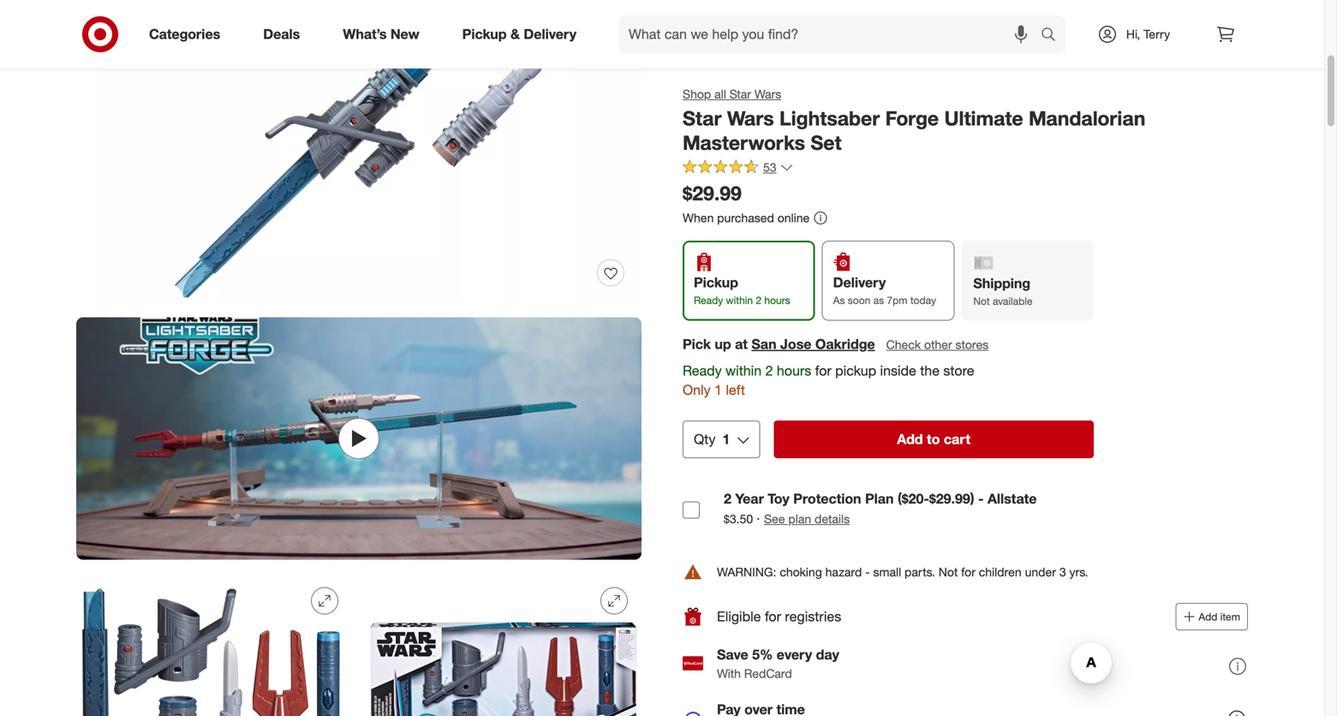 Task type: locate. For each thing, give the bounding box(es) containing it.
what's
[[343, 26, 387, 42]]

masterworks
[[683, 131, 805, 155]]

to
[[927, 431, 940, 448]]

warning: choking hazard - small parts. not for children under 3 yrs.
[[717, 565, 1089, 580]]

details
[[815, 511, 850, 526]]

add left item
[[1199, 610, 1218, 623]]

hours down jose
[[777, 362, 812, 379]]

every
[[777, 646, 812, 663]]

1 left the 'left' on the right bottom of page
[[715, 382, 722, 399]]

·
[[757, 510, 760, 527]]

1 vertical spatial within
[[726, 362, 762, 379]]

- inside 2 year toy protection plan ($20-$29.99) - allstate $3.50 · see plan details
[[979, 491, 984, 507]]

warning:
[[717, 565, 777, 580]]

save 5% every day with redcard
[[717, 646, 840, 681]]

wars right all
[[755, 87, 782, 102]]

star right all
[[730, 87, 751, 102]]

0 vertical spatial not
[[974, 295, 990, 308]]

cart
[[944, 431, 971, 448]]

allstate
[[988, 491, 1037, 507]]

up
[[715, 336, 731, 352]]

2 vertical spatial 2
[[724, 491, 732, 507]]

when purchased online
[[683, 210, 810, 225]]

1 vertical spatial hours
[[777, 362, 812, 379]]

2 horizontal spatial 2
[[766, 362, 773, 379]]

0 vertical spatial hours
[[765, 294, 791, 307]]

0 vertical spatial 1
[[715, 382, 722, 399]]

ready inside the ready within 2 hours for pickup inside the store only 1 left
[[683, 362, 722, 379]]

1 vertical spatial -
[[866, 565, 870, 580]]

1 vertical spatial ready
[[683, 362, 722, 379]]

1 right qty
[[723, 431, 730, 448]]

0 vertical spatial -
[[979, 491, 984, 507]]

- left small
[[866, 565, 870, 580]]

categories
[[149, 26, 220, 42]]

($20-
[[898, 491, 930, 507]]

&
[[511, 26, 520, 42]]

delivery as soon as 7pm today
[[833, 274, 937, 307]]

pickup for ready
[[694, 274, 739, 291]]

for left children
[[962, 565, 976, 580]]

2 within from the top
[[726, 362, 762, 379]]

1 vertical spatial add
[[1199, 610, 1218, 623]]

What can we help you find? suggestions appear below search field
[[619, 15, 1045, 53]]

1 horizontal spatial -
[[979, 491, 984, 507]]

add to cart button
[[774, 421, 1094, 458]]

add for add to cart
[[897, 431, 923, 448]]

year
[[735, 491, 764, 507]]

shipping not available
[[974, 275, 1033, 308]]

pickup
[[462, 26, 507, 42], [694, 274, 739, 291]]

add item button
[[1176, 603, 1248, 631]]

choking
[[780, 565, 822, 580]]

delivery right &
[[524, 26, 577, 42]]

delivery
[[524, 26, 577, 42], [833, 274, 886, 291]]

delivery up soon
[[833, 274, 886, 291]]

left
[[726, 382, 745, 399]]

0 vertical spatial ready
[[694, 294, 723, 307]]

check other stores
[[887, 337, 989, 352]]

2
[[756, 294, 762, 307], [766, 362, 773, 379], [724, 491, 732, 507]]

add item
[[1199, 610, 1241, 623]]

other
[[924, 337, 953, 352]]

0 horizontal spatial not
[[939, 565, 958, 580]]

not right parts. at the right bottom
[[939, 565, 958, 580]]

save
[[717, 646, 749, 663]]

add inside button
[[897, 431, 923, 448]]

for down 'san jose oakridge' 'button'
[[815, 362, 832, 379]]

hi, terry
[[1127, 27, 1171, 42]]

not
[[974, 295, 990, 308], [939, 565, 958, 580]]

for right eligible
[[765, 608, 781, 625]]

wars
[[755, 87, 782, 102], [727, 106, 774, 130]]

hours up pick up at san jose oakridge
[[765, 294, 791, 307]]

purchased
[[717, 210, 774, 225]]

0 horizontal spatial for
[[765, 608, 781, 625]]

plan
[[865, 491, 894, 507]]

shop all star wars star wars lightsaber forge ultimate mandalorian masterworks set
[[683, 87, 1146, 155]]

0 vertical spatial for
[[815, 362, 832, 379]]

2 left year
[[724, 491, 732, 507]]

lightsaber
[[780, 106, 880, 130]]

2 down 'san'
[[766, 362, 773, 379]]

1 vertical spatial pickup
[[694, 274, 739, 291]]

item
[[1221, 610, 1241, 623]]

1 horizontal spatial 1
[[723, 431, 730, 448]]

pickup left &
[[462, 26, 507, 42]]

not inside shipping not available
[[974, 295, 990, 308]]

pickup up up
[[694, 274, 739, 291]]

2 up 'san'
[[756, 294, 762, 307]]

1 horizontal spatial star
[[730, 87, 751, 102]]

set
[[811, 131, 842, 155]]

add left to
[[897, 431, 923, 448]]

within up the 'left' on the right bottom of page
[[726, 362, 762, 379]]

2 horizontal spatial for
[[962, 565, 976, 580]]

1 horizontal spatial delivery
[[833, 274, 886, 291]]

star down the shop
[[683, 106, 722, 130]]

not down shipping
[[974, 295, 990, 308]]

1 vertical spatial 2
[[766, 362, 773, 379]]

within inside the ready within 2 hours for pickup inside the store only 1 left
[[726, 362, 762, 379]]

1 vertical spatial delivery
[[833, 274, 886, 291]]

- right $29.99) on the bottom
[[979, 491, 984, 507]]

ready up only
[[683, 362, 722, 379]]

pickup inside pickup & delivery link
[[462, 26, 507, 42]]

the
[[920, 362, 940, 379]]

1
[[715, 382, 722, 399], [723, 431, 730, 448]]

today
[[911, 294, 937, 307]]

1 vertical spatial not
[[939, 565, 958, 580]]

eligible
[[717, 608, 761, 625]]

star
[[730, 87, 751, 102], [683, 106, 722, 130]]

within up at
[[726, 294, 753, 307]]

ready
[[694, 294, 723, 307], [683, 362, 722, 379]]

pickup inside pickup ready within 2 hours
[[694, 274, 739, 291]]

wars up "masterworks"
[[727, 106, 774, 130]]

0 horizontal spatial delivery
[[524, 26, 577, 42]]

add
[[897, 431, 923, 448], [1199, 610, 1218, 623]]

0 vertical spatial add
[[897, 431, 923, 448]]

2 inside the ready within 2 hours for pickup inside the store only 1 left
[[766, 362, 773, 379]]

ready within 2 hours for pickup inside the store only 1 left
[[683, 362, 975, 399]]

ultimate
[[945, 106, 1024, 130]]

star wars lightsaber forge ultimate mandalorian masterworks set, 3 of 16 image
[[76, 574, 352, 716]]

0 vertical spatial 2
[[756, 294, 762, 307]]

1 horizontal spatial for
[[815, 362, 832, 379]]

1 horizontal spatial pickup
[[694, 274, 739, 291]]

protection
[[794, 491, 862, 507]]

jose
[[781, 336, 812, 352]]

0 vertical spatial pickup
[[462, 26, 507, 42]]

1 horizontal spatial 2
[[756, 294, 762, 307]]

add to cart
[[897, 431, 971, 448]]

0 horizontal spatial add
[[897, 431, 923, 448]]

san
[[752, 336, 777, 352]]

0 horizontal spatial 2
[[724, 491, 732, 507]]

0 horizontal spatial -
[[866, 565, 870, 580]]

1 vertical spatial for
[[962, 565, 976, 580]]

None checkbox
[[683, 502, 700, 519]]

add inside button
[[1199, 610, 1218, 623]]

ready up pick
[[694, 294, 723, 307]]

1 within from the top
[[726, 294, 753, 307]]

0 horizontal spatial 1
[[715, 382, 722, 399]]

1 horizontal spatial add
[[1199, 610, 1218, 623]]

all
[[715, 87, 726, 102]]

0 horizontal spatial pickup
[[462, 26, 507, 42]]

$29.99)
[[930, 491, 975, 507]]

0 vertical spatial within
[[726, 294, 753, 307]]

1 horizontal spatial not
[[974, 295, 990, 308]]

1 vertical spatial star
[[683, 106, 722, 130]]

0 vertical spatial wars
[[755, 87, 782, 102]]

shop
[[683, 87, 711, 102]]



Task type: vqa. For each thing, say whether or not it's contained in the screenshot.
need
no



Task type: describe. For each thing, give the bounding box(es) containing it.
see plan details button
[[764, 511, 850, 528]]

deals link
[[249, 15, 322, 53]]

small
[[874, 565, 902, 580]]

terry
[[1144, 27, 1171, 42]]

3
[[1060, 565, 1066, 580]]

2 inside 2 year toy protection plan ($20-$29.99) - allstate $3.50 · see plan details
[[724, 491, 732, 507]]

deals
[[263, 26, 300, 42]]

53
[[763, 160, 777, 175]]

parts.
[[905, 565, 936, 580]]

delivery inside delivery as soon as 7pm today
[[833, 274, 886, 291]]

toy
[[768, 491, 790, 507]]

add for add item
[[1199, 610, 1218, 623]]

inside
[[880, 362, 917, 379]]

plan
[[789, 511, 812, 526]]

ready inside pickup ready within 2 hours
[[694, 294, 723, 307]]

2 vertical spatial for
[[765, 608, 781, 625]]

see
[[764, 511, 785, 526]]

2 year toy protection plan ($20-$29.99) - allstate $3.50 · see plan details
[[724, 491, 1037, 527]]

oakridge
[[816, 336, 875, 352]]

stores
[[956, 337, 989, 352]]

pickup for &
[[462, 26, 507, 42]]

53 link
[[683, 159, 794, 179]]

$29.99
[[683, 181, 742, 205]]

star wars lightsaber forge ultimate mandalorian masterworks set, 2 of 16, play video image
[[76, 317, 642, 560]]

pick
[[683, 336, 711, 352]]

mandalorian
[[1029, 106, 1146, 130]]

1 vertical spatial 1
[[723, 431, 730, 448]]

redcard
[[744, 666, 792, 681]]

soon
[[848, 294, 871, 307]]

check
[[887, 337, 921, 352]]

what's new
[[343, 26, 420, 42]]

only
[[683, 382, 711, 399]]

under
[[1025, 565, 1056, 580]]

pickup & delivery
[[462, 26, 577, 42]]

1 vertical spatial wars
[[727, 106, 774, 130]]

hours inside the ready within 2 hours for pickup inside the store only 1 left
[[777, 362, 812, 379]]

check other stores button
[[886, 335, 990, 354]]

what's new link
[[328, 15, 441, 53]]

qty
[[694, 431, 716, 448]]

star wars lightsaber forge ultimate mandalorian masterworks set, 4 of 16 image
[[366, 574, 642, 716]]

new
[[391, 26, 420, 42]]

pickup ready within 2 hours
[[694, 274, 791, 307]]

search button
[[1033, 15, 1075, 57]]

day
[[816, 646, 840, 663]]

at
[[735, 336, 748, 352]]

0 vertical spatial star
[[730, 87, 751, 102]]

hours inside pickup ready within 2 hours
[[765, 294, 791, 307]]

within inside pickup ready within 2 hours
[[726, 294, 753, 307]]

$3.50
[[724, 511, 753, 526]]

pickup
[[836, 362, 877, 379]]

eligible for registries
[[717, 608, 842, 625]]

yrs.
[[1070, 565, 1089, 580]]

shipping
[[974, 275, 1031, 292]]

0 vertical spatial delivery
[[524, 26, 577, 42]]

available
[[993, 295, 1033, 308]]

online
[[778, 210, 810, 225]]

1 inside the ready within 2 hours for pickup inside the store only 1 left
[[715, 382, 722, 399]]

when
[[683, 210, 714, 225]]

2 inside pickup ready within 2 hours
[[756, 294, 762, 307]]

store
[[944, 362, 975, 379]]

star wars lightsaber forge ultimate mandalorian masterworks set, 1 of 16 image
[[76, 0, 642, 304]]

search
[[1033, 27, 1075, 44]]

hazard
[[826, 565, 862, 580]]

as
[[833, 294, 845, 307]]

san jose oakridge button
[[752, 334, 875, 354]]

5%
[[752, 646, 773, 663]]

7pm
[[887, 294, 908, 307]]

for inside the ready within 2 hours for pickup inside the store only 1 left
[[815, 362, 832, 379]]

0 horizontal spatial star
[[683, 106, 722, 130]]

children
[[979, 565, 1022, 580]]

pick up at san jose oakridge
[[683, 336, 875, 352]]

registries
[[785, 608, 842, 625]]

as
[[874, 294, 884, 307]]

pickup & delivery link
[[448, 15, 598, 53]]

qty 1
[[694, 431, 730, 448]]

categories link
[[135, 15, 242, 53]]



